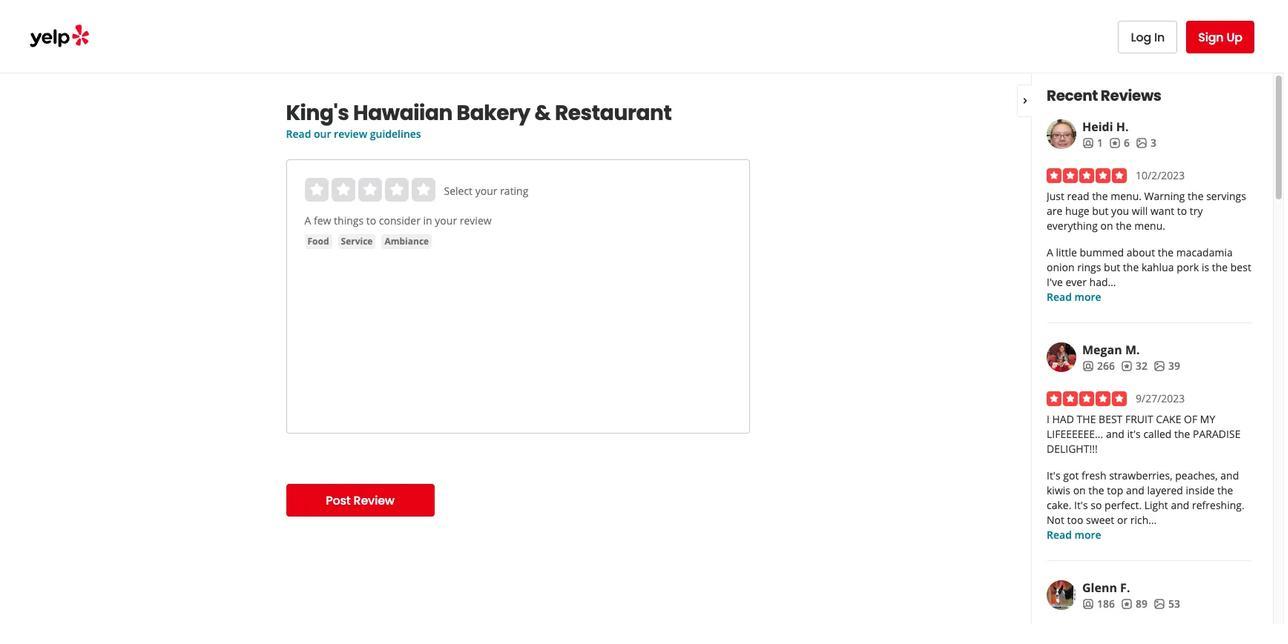Task type: locate. For each thing, give the bounding box(es) containing it.
the up refreshing.
[[1217, 484, 1233, 498]]

read more button for megan m.
[[1047, 528, 1101, 543]]

your
[[475, 184, 497, 198], [435, 214, 457, 228]]

menu.
[[1111, 189, 1142, 203], [1134, 219, 1165, 233]]

reviews element down m.
[[1121, 359, 1148, 374]]

sweet
[[1086, 513, 1114, 527]]

review inside king's hawaiian bakery & restaurant read our review guidelines
[[334, 127, 367, 141]]

read more down ever
[[1047, 290, 1101, 304]]

read more for megan m.
[[1047, 528, 1101, 542]]

recent
[[1047, 85, 1098, 106]]

0 vertical spatial your
[[475, 184, 497, 198]]

a few things to consider in your review
[[305, 214, 492, 228]]

had…
[[1089, 275, 1116, 289]]

a
[[305, 214, 311, 228], [1047, 246, 1053, 260]]

2 vertical spatial friends element
[[1082, 597, 1115, 612]]

1 horizontal spatial review
[[460, 214, 492, 228]]

read more button
[[1047, 290, 1101, 305], [1047, 528, 1101, 543]]

0 horizontal spatial review
[[334, 127, 367, 141]]

16 friends v2 image left 186 in the bottom right of the page
[[1082, 599, 1094, 610]]

0 vertical spatial more
[[1075, 290, 1101, 304]]

1 vertical spatial it's
[[1074, 499, 1088, 513]]

2 16 friends v2 image from the top
[[1082, 360, 1094, 372]]

read more button down too
[[1047, 528, 1101, 543]]

0 vertical spatial read
[[286, 127, 311, 141]]

16 review v2 image for m.
[[1121, 360, 1133, 372]]

16 friends v2 image left 1
[[1082, 137, 1094, 149]]

0 vertical spatial 5 star rating image
[[1047, 168, 1127, 183]]

2 vertical spatial 16 friends v2 image
[[1082, 599, 1094, 610]]

1 horizontal spatial your
[[475, 184, 497, 198]]

it's got fresh strawberries, peaches, and kiwis on the top and layered inside the cake. it's so perfect. light and refreshing. not too sweet or rich…
[[1047, 469, 1245, 527]]

1 friends element from the top
[[1082, 136, 1103, 151]]

heidi h.
[[1082, 119, 1129, 135]]

photos element containing 39
[[1154, 359, 1180, 374]]

reviews element for m.
[[1121, 359, 1148, 374]]

to
[[1177, 204, 1187, 218], [366, 214, 376, 228]]

on down you
[[1100, 219, 1113, 233]]

more
[[1075, 290, 1101, 304], [1075, 528, 1101, 542]]

it's left so
[[1074, 499, 1088, 513]]

2 vertical spatial photos element
[[1154, 597, 1180, 612]]

more for megan m.
[[1075, 528, 1101, 542]]

h.
[[1116, 119, 1129, 135]]

rating
[[500, 184, 528, 198]]

photos element right 6
[[1136, 136, 1157, 151]]

photo of glenn f. image
[[1047, 581, 1076, 611]]

photos element right 32
[[1154, 359, 1180, 374]]

1 5 star rating image from the top
[[1047, 168, 1127, 183]]

1 vertical spatial review
[[460, 214, 492, 228]]

3 friends element from the top
[[1082, 597, 1115, 612]]

and inside i had the best fruit cake of my lifeeeeee... and it's called the paradise delight!!!
[[1106, 427, 1125, 441]]

1 vertical spatial your
[[435, 214, 457, 228]]

friends element down glenn
[[1082, 597, 1115, 612]]

5 star rating image up read
[[1047, 168, 1127, 183]]

friends element for megan m.
[[1082, 359, 1115, 374]]

2 vertical spatial read
[[1047, 528, 1072, 542]]

2 read more from the top
[[1047, 528, 1101, 542]]

a inside the a little bummed about the macadamia onion rings but the kahlua pork is the best i've ever had…
[[1047, 246, 1053, 260]]

None radio
[[305, 178, 328, 202]]

5 star rating image for heidi h.
[[1047, 168, 1127, 183]]

1 read more button from the top
[[1047, 290, 1101, 305]]

more down ever
[[1075, 290, 1101, 304]]

to right things
[[366, 214, 376, 228]]

1 vertical spatial photos element
[[1154, 359, 1180, 374]]

1 vertical spatial 5 star rating image
[[1047, 392, 1127, 407]]

0 horizontal spatial it's
[[1047, 469, 1061, 483]]

2 vertical spatial 16 photos v2 image
[[1154, 599, 1165, 610]]

glenn f.
[[1082, 580, 1130, 596]]

menu. up you
[[1111, 189, 1142, 203]]

1 vertical spatial 16 friends v2 image
[[1082, 360, 1094, 372]]

reviews element
[[1109, 136, 1130, 151], [1121, 359, 1148, 374], [1121, 597, 1148, 612]]

the up try
[[1188, 189, 1204, 203]]

but
[[1092, 204, 1109, 218], [1104, 260, 1120, 274]]

1 vertical spatial read
[[1047, 290, 1072, 304]]

1 vertical spatial on
[[1073, 484, 1086, 498]]

the right read
[[1092, 189, 1108, 203]]

reviews element down the h.
[[1109, 136, 1130, 151]]

review
[[334, 127, 367, 141], [460, 214, 492, 228]]

0 vertical spatial it's
[[1047, 469, 1061, 483]]

the down of
[[1174, 427, 1190, 441]]

on inside just read the menu. warning the servings are huge but you will want to try everything on the menu.
[[1100, 219, 1113, 233]]

reviews element containing 32
[[1121, 359, 1148, 374]]

a little bummed about the macadamia onion rings but the kahlua pork is the best i've ever had…
[[1047, 246, 1251, 289]]

top
[[1107, 484, 1123, 498]]

read down not
[[1047, 528, 1072, 542]]

1 vertical spatial 16 photos v2 image
[[1154, 360, 1165, 372]]

photos element right 89
[[1154, 597, 1180, 612]]

post review
[[326, 492, 395, 509]]

2 more from the top
[[1075, 528, 1101, 542]]

review down "select your rating"
[[460, 214, 492, 228]]

2 5 star rating image from the top
[[1047, 392, 1127, 407]]

16 review v2 image
[[1121, 360, 1133, 372], [1121, 599, 1133, 610]]

m.
[[1125, 342, 1140, 358]]

2 read more button from the top
[[1047, 528, 1101, 543]]

a for a few things to consider in your review
[[305, 214, 311, 228]]

friends element down megan
[[1082, 359, 1115, 374]]

had
[[1052, 412, 1074, 427]]

just read the menu. warning the servings are huge but you will want to try everything on the menu.
[[1047, 189, 1246, 233]]

16 review v2 image left 32
[[1121, 360, 1133, 372]]

photos element for glenn f.
[[1154, 597, 1180, 612]]

16 review v2 image left 89
[[1121, 599, 1133, 610]]

5 star rating image up the
[[1047, 392, 1127, 407]]

1 vertical spatial more
[[1075, 528, 1101, 542]]

2 friends element from the top
[[1082, 359, 1115, 374]]

16 photos v2 image left "53" at bottom right
[[1154, 599, 1165, 610]]

read
[[286, 127, 311, 141], [1047, 290, 1072, 304], [1047, 528, 1072, 542]]

reviews element containing 6
[[1109, 136, 1130, 151]]

photos element containing 3
[[1136, 136, 1157, 151]]

post review button
[[286, 484, 434, 517]]

2 vertical spatial reviews element
[[1121, 597, 1148, 612]]

on down got
[[1073, 484, 1086, 498]]

macadamia
[[1176, 246, 1233, 260]]

more down sweet
[[1075, 528, 1101, 542]]

and down layered
[[1171, 499, 1189, 513]]

a left little
[[1047, 246, 1053, 260]]

friends element containing 1
[[1082, 136, 1103, 151]]

16 photos v2 image
[[1136, 137, 1148, 149], [1154, 360, 1165, 372], [1154, 599, 1165, 610]]

5 star rating image
[[1047, 168, 1127, 183], [1047, 392, 1127, 407]]

your right in
[[435, 214, 457, 228]]

friends element containing 186
[[1082, 597, 1115, 612]]

0 vertical spatial 16 friends v2 image
[[1082, 137, 1094, 149]]

ambiance
[[385, 235, 429, 248]]

the
[[1077, 412, 1096, 427]]

1 horizontal spatial to
[[1177, 204, 1187, 218]]

review right our
[[334, 127, 367, 141]]

1 vertical spatial read more button
[[1047, 528, 1101, 543]]

it's up kiwis
[[1047, 469, 1061, 483]]

everything
[[1047, 219, 1098, 233]]

king's hawaiian bakery & restaurant link
[[286, 99, 750, 128]]

0 vertical spatial review
[[334, 127, 367, 141]]

up
[[1227, 29, 1243, 46]]

32
[[1136, 359, 1148, 373]]

16 friends v2 image for glenn f.
[[1082, 599, 1094, 610]]

close sidebar icon image
[[1019, 95, 1031, 106], [1019, 95, 1031, 106]]

0 vertical spatial but
[[1092, 204, 1109, 218]]

reviews element down f.
[[1121, 597, 1148, 612]]

paradise
[[1193, 427, 1241, 441]]

but inside just read the menu. warning the servings are huge but you will want to try everything on the menu.
[[1092, 204, 1109, 218]]

1 more from the top
[[1075, 290, 1101, 304]]

1 16 friends v2 image from the top
[[1082, 137, 1094, 149]]

3 16 friends v2 image from the top
[[1082, 599, 1094, 610]]

friends element
[[1082, 136, 1103, 151], [1082, 359, 1115, 374], [1082, 597, 1115, 612]]

read more down too
[[1047, 528, 1101, 542]]

1
[[1097, 136, 1103, 150]]

None radio
[[331, 178, 355, 202], [358, 178, 382, 202], [385, 178, 408, 202], [411, 178, 435, 202], [331, 178, 355, 202], [358, 178, 382, 202], [385, 178, 408, 202], [411, 178, 435, 202]]

read more button down ever
[[1047, 290, 1101, 305]]

read more
[[1047, 290, 1101, 304], [1047, 528, 1101, 542]]

1 16 review v2 image from the top
[[1121, 360, 1133, 372]]

just
[[1047, 189, 1064, 203]]

the up kahlua
[[1158, 246, 1174, 260]]

but left you
[[1092, 204, 1109, 218]]

your left rating
[[475, 184, 497, 198]]

a left few
[[305, 214, 311, 228]]

1 vertical spatial friends element
[[1082, 359, 1115, 374]]

2 16 review v2 image from the top
[[1121, 599, 1133, 610]]

king's
[[286, 99, 349, 128]]

1 vertical spatial read more
[[1047, 528, 1101, 542]]

read
[[1067, 189, 1089, 203]]

0 vertical spatial read more
[[1047, 290, 1101, 304]]

best
[[1099, 412, 1123, 427]]

read left our
[[286, 127, 311, 141]]

0 vertical spatial 16 photos v2 image
[[1136, 137, 1148, 149]]

&
[[534, 99, 551, 128]]

16 photos v2 image left 39 in the bottom right of the page
[[1154, 360, 1165, 372]]

reviews element containing 89
[[1121, 597, 1148, 612]]

friends element containing 266
[[1082, 359, 1115, 374]]

1 horizontal spatial a
[[1047, 246, 1053, 260]]

0 horizontal spatial a
[[305, 214, 311, 228]]

sign up button
[[1186, 21, 1254, 53]]

and down best
[[1106, 427, 1125, 441]]

and up refreshing.
[[1221, 469, 1239, 483]]

photo of megan m. image
[[1047, 343, 1076, 372]]

1 horizontal spatial on
[[1100, 219, 1113, 233]]

the
[[1092, 189, 1108, 203], [1188, 189, 1204, 203], [1116, 219, 1132, 233], [1158, 246, 1174, 260], [1123, 260, 1139, 274], [1212, 260, 1228, 274], [1174, 427, 1190, 441], [1088, 484, 1104, 498], [1217, 484, 1233, 498]]

1 vertical spatial 16 review v2 image
[[1121, 599, 1133, 610]]

0 vertical spatial on
[[1100, 219, 1113, 233]]

read for heidi h.
[[1047, 290, 1072, 304]]

menu. down will
[[1134, 219, 1165, 233]]

0 vertical spatial photos element
[[1136, 136, 1157, 151]]

1 vertical spatial menu.
[[1134, 219, 1165, 233]]

1 read more from the top
[[1047, 290, 1101, 304]]

read down i've
[[1047, 290, 1072, 304]]

1 vertical spatial a
[[1047, 246, 1053, 260]]

0 vertical spatial friends element
[[1082, 136, 1103, 151]]

16 photos v2 image left 3
[[1136, 137, 1148, 149]]

0 vertical spatial read more button
[[1047, 290, 1101, 305]]

photos element
[[1136, 136, 1157, 151], [1154, 359, 1180, 374], [1154, 597, 1180, 612]]

of
[[1184, 412, 1197, 427]]

to left try
[[1177, 204, 1187, 218]]

0 vertical spatial reviews element
[[1109, 136, 1130, 151]]

16 friends v2 image left 266
[[1082, 360, 1094, 372]]

0 vertical spatial 16 review v2 image
[[1121, 360, 1133, 372]]

0 horizontal spatial on
[[1073, 484, 1086, 498]]

friends element down heidi
[[1082, 136, 1103, 151]]

1 vertical spatial reviews element
[[1121, 359, 1148, 374]]

photos element containing 53
[[1154, 597, 1180, 612]]

kahlua
[[1142, 260, 1174, 274]]

0 horizontal spatial your
[[435, 214, 457, 228]]

friends element for heidi h.
[[1082, 136, 1103, 151]]

pork
[[1177, 260, 1199, 274]]

0 vertical spatial a
[[305, 214, 311, 228]]

read more button for heidi h.
[[1047, 290, 1101, 305]]

and
[[1106, 427, 1125, 441], [1221, 469, 1239, 483], [1126, 484, 1145, 498], [1171, 499, 1189, 513]]

bummed
[[1080, 246, 1124, 260]]

are
[[1047, 204, 1063, 218]]

more for heidi h.
[[1075, 290, 1101, 304]]

servings
[[1206, 189, 1246, 203]]

16 friends v2 image
[[1082, 137, 1094, 149], [1082, 360, 1094, 372], [1082, 599, 1094, 610]]

1 vertical spatial but
[[1104, 260, 1120, 274]]

but up the had…
[[1104, 260, 1120, 274]]



Task type: describe. For each thing, give the bounding box(es) containing it.
16 photos v2 image for heidi h.
[[1136, 137, 1148, 149]]

10/2/2023
[[1136, 168, 1185, 182]]

post
[[326, 492, 351, 509]]

you
[[1111, 204, 1129, 218]]

best
[[1231, 260, 1251, 274]]

16 friends v2 image for megan m.
[[1082, 360, 1094, 372]]

reviews
[[1101, 85, 1161, 106]]

rating element
[[305, 178, 435, 202]]

in
[[423, 214, 432, 228]]

food
[[307, 235, 329, 248]]

16 review v2 image
[[1109, 137, 1121, 149]]

but inside the a little bummed about the macadamia onion rings but the kahlua pork is the best i've ever had…
[[1104, 260, 1120, 274]]

9/27/2023
[[1136, 392, 1185, 406]]

warning
[[1144, 189, 1185, 203]]

it's
[[1127, 427, 1141, 441]]

i've
[[1047, 275, 1063, 289]]

or
[[1117, 513, 1128, 527]]

so
[[1091, 499, 1102, 513]]

try
[[1190, 204, 1203, 218]]

cake
[[1156, 412, 1181, 427]]

our
[[314, 127, 331, 141]]

sign up
[[1198, 29, 1243, 46]]

ever
[[1066, 275, 1087, 289]]

things
[[334, 214, 364, 228]]

kiwis
[[1047, 484, 1070, 498]]

delight!!!
[[1047, 442, 1098, 456]]

a for a little bummed about the macadamia onion rings but the kahlua pork is the best i've ever had…
[[1047, 246, 1053, 260]]

to inside just read the menu. warning the servings are huge but you will want to try everything on the menu.
[[1177, 204, 1187, 218]]

photo of heidi h. image
[[1047, 119, 1076, 149]]

peaches,
[[1175, 469, 1218, 483]]

16 review v2 image for f.
[[1121, 599, 1133, 610]]

little
[[1056, 246, 1077, 260]]

heidi
[[1082, 119, 1113, 135]]

got
[[1063, 469, 1079, 483]]

will
[[1132, 204, 1148, 218]]

restaurant
[[555, 99, 672, 128]]

266
[[1097, 359, 1115, 373]]

f.
[[1120, 580, 1130, 596]]

rich…
[[1130, 513, 1157, 527]]

186
[[1097, 597, 1115, 611]]

log in
[[1131, 29, 1165, 46]]

review for hawaiian
[[334, 127, 367, 141]]

friends element for glenn f.
[[1082, 597, 1115, 612]]

reviews element for f.
[[1121, 597, 1148, 612]]

53
[[1168, 597, 1180, 611]]

about
[[1127, 246, 1155, 260]]

0 horizontal spatial to
[[366, 214, 376, 228]]

read inside king's hawaiian bakery & restaurant read our review guidelines
[[286, 127, 311, 141]]

16 photos v2 image for glenn f.
[[1154, 599, 1165, 610]]

reviews element for h.
[[1109, 136, 1130, 151]]

89
[[1136, 597, 1148, 611]]

review
[[354, 492, 395, 509]]

and down strawberries,
[[1126, 484, 1145, 498]]

log in button
[[1118, 21, 1177, 53]]

not
[[1047, 513, 1064, 527]]

1 horizontal spatial it's
[[1074, 499, 1088, 513]]

is
[[1202, 260, 1209, 274]]

5 star rating image for megan m.
[[1047, 392, 1127, 407]]

photos element for megan m.
[[1154, 359, 1180, 374]]

read more for heidi h.
[[1047, 290, 1101, 304]]

megan m.
[[1082, 342, 1140, 358]]

refreshing.
[[1192, 499, 1245, 513]]

the right is
[[1212, 260, 1228, 274]]

in
[[1154, 29, 1165, 46]]

want
[[1151, 204, 1174, 218]]

16 photos v2 image for megan m.
[[1154, 360, 1165, 372]]

the up so
[[1088, 484, 1104, 498]]

on inside it's got fresh strawberries, peaches, and kiwis on the top and layered inside the cake. it's so perfect. light and refreshing. not too sweet or rich…
[[1073, 484, 1086, 498]]

select your rating
[[444, 184, 528, 198]]

called
[[1143, 427, 1172, 441]]

glenn
[[1082, 580, 1117, 596]]

read our review guidelines link
[[286, 127, 421, 141]]

bakery
[[457, 99, 530, 128]]

log
[[1131, 29, 1151, 46]]

i
[[1047, 412, 1050, 427]]

recent reviews
[[1047, 85, 1161, 106]]

perfect.
[[1105, 499, 1142, 513]]

0 vertical spatial menu.
[[1111, 189, 1142, 203]]

guidelines
[[370, 127, 421, 141]]

3
[[1151, 136, 1157, 150]]

read for megan m.
[[1047, 528, 1072, 542]]

light
[[1144, 499, 1168, 513]]

inside
[[1186, 484, 1215, 498]]

king's hawaiian bakery & restaurant read our review guidelines
[[286, 99, 672, 141]]

megan
[[1082, 342, 1122, 358]]

service
[[341, 235, 373, 248]]

few
[[314, 214, 331, 228]]

cake.
[[1047, 499, 1071, 513]]

sign
[[1198, 29, 1224, 46]]

review for few
[[460, 214, 492, 228]]

lifeeeeee...
[[1047, 427, 1103, 441]]

fresh
[[1082, 469, 1106, 483]]

layered
[[1147, 484, 1183, 498]]

strawberries,
[[1109, 469, 1173, 483]]

16 friends v2 image for heidi h.
[[1082, 137, 1094, 149]]

onion
[[1047, 260, 1075, 274]]

the down about
[[1123, 260, 1139, 274]]

too
[[1067, 513, 1083, 527]]

consider
[[379, 214, 421, 228]]

6
[[1124, 136, 1130, 150]]

photos element for heidi h.
[[1136, 136, 1157, 151]]

select
[[444, 184, 473, 198]]

huge
[[1065, 204, 1090, 218]]

the inside i had the best fruit cake of my lifeeeeee... and it's called the paradise delight!!!
[[1174, 427, 1190, 441]]

i had the best fruit cake of my lifeeeeee... and it's called the paradise delight!!!
[[1047, 412, 1241, 456]]

hawaiian
[[353, 99, 453, 128]]

the down you
[[1116, 219, 1132, 233]]



Task type: vqa. For each thing, say whether or not it's contained in the screenshot.
See for See hours
no



